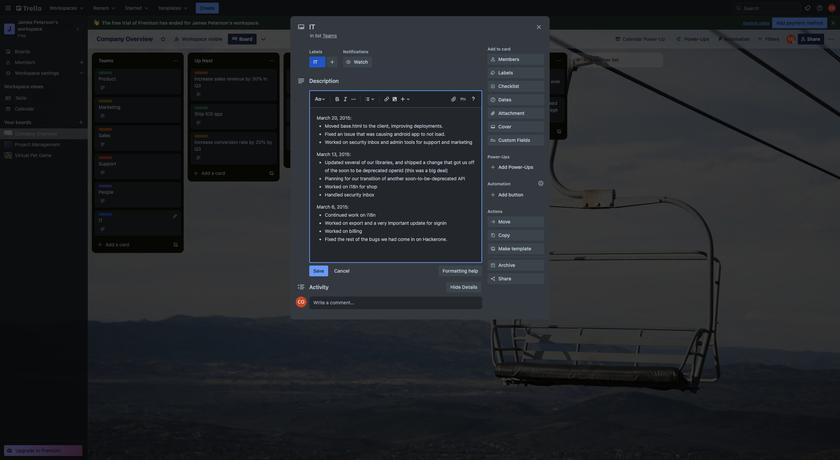 Task type: describe. For each thing, give the bounding box(es) containing it.
board
[[239, 36, 253, 42]]

app inside march 20, 2015: moved base.html to the client, improving deployments. fixed an issue that was causing android app to not load. worked on security inbox and admin tools for support and marketing
[[412, 131, 420, 137]]

notifications
[[343, 49, 369, 54]]

on up rest
[[343, 229, 348, 234]]

2015: for work
[[337, 204, 349, 210]]

2022 for marketing
[[313, 113, 323, 119]]

attachment
[[498, 110, 525, 116]]

calendar for calendar
[[15, 106, 34, 112]]

0
[[441, 85, 443, 90]]

by right 20%
[[267, 139, 272, 145]]

text styles image
[[314, 95, 322, 103]]

be
[[356, 168, 362, 174]]

color: yellow, title: "marketing" element for marketing
[[99, 100, 118, 105]]

13,
[[332, 152, 338, 157]]

sm image for checklist
[[490, 83, 496, 90]]

virtual pet game
[[15, 153, 51, 158]]

api
[[458, 176, 465, 182]]

automation button
[[715, 34, 754, 45]]

i18n inside march 6, 2015: continued work on i18n worked on export and a very important update for signin worked on billing fixed the rest of the bugs we had come in on hackerone.
[[367, 212, 376, 218]]

on left export at top
[[343, 220, 348, 226]]

q3 for increase sales revenue by 30% in q3
[[195, 83, 201, 88]]

base.html
[[341, 123, 362, 129]]

issue
[[344, 131, 355, 137]]

company inside board name text field
[[97, 35, 124, 43]]

to inside bravo to tom for answering the most customer support emails ever received in one day!
[[496, 72, 500, 78]]

billing
[[349, 229, 362, 234]]

make template
[[498, 246, 531, 252]]

the left rest
[[338, 237, 345, 242]]

save button
[[309, 266, 328, 277]]

workspace for workspace views
[[4, 84, 29, 89]]

march for updated
[[317, 152, 330, 157]]

create from template… image
[[557, 129, 562, 134]]

3 worked from the top
[[325, 220, 341, 226]]

overview inside board name text field
[[126, 35, 153, 43]]

ups inside button
[[701, 36, 709, 42]]

editor toolbar toolbar
[[313, 94, 479, 105]]

add board image
[[78, 120, 84, 125]]

in left teams at top left
[[310, 33, 314, 38]]

fixed inside march 20, 2015: moved base.html to the client, improving deployments. fixed an issue that was causing android app to not load. worked on security inbox and admin tools for support and marketing
[[325, 131, 336, 137]]

inbox inside march 13, 2015: updated several of our libraries, and shipped a change that got us off of the soon to be deprecated openid (this was a big deal) planning for our transition of another soon-to-be-deprecated api worked on i18n for shop handled security inbox
[[363, 192, 374, 198]]

to inside march 13, 2015: updated several of our libraries, and shipped a change that got us off of the soon to be deprecated openid (this was a big deal) planning for our transition of another soon-to-be-deprecated api worked on i18n for shop handled security inbox
[[351, 168, 355, 174]]

project management
[[15, 142, 60, 148]]

marketing
[[451, 139, 472, 145]]

2015: for several
[[339, 152, 351, 157]]

bravo to tom for answering the most customer support emails ever received in one day!
[[482, 72, 560, 91]]

new
[[520, 107, 529, 113]]

2022 inside checkbox
[[410, 85, 420, 90]]

explore
[[743, 21, 758, 26]]

20%
[[256, 139, 266, 145]]

it for it it
[[99, 213, 102, 219]]

customize views image
[[260, 36, 267, 43]]

1 vertical spatial ups
[[502, 155, 510, 160]]

add a card button for increase conversion rate by 20% by q3
[[190, 168, 266, 179]]

views
[[30, 84, 43, 89]]

the inside march 13, 2015: updated several of our libraries, and shipped a change that got us off of the soon to be deprecated openid (this was a big deal) planning for our transition of another soon-to-be-deprecated api worked on i18n for shop handled security inbox
[[330, 168, 337, 174]]

sm image for labels
[[490, 70, 496, 76]]

color: purple, title: "people" element
[[99, 185, 112, 190]]

brand guidelines link
[[290, 104, 369, 111]]

workspace visible
[[182, 36, 222, 42]]

add power-ups
[[498, 164, 533, 170]]

1 horizontal spatial our
[[367, 160, 374, 165]]

marketing for increase
[[195, 135, 214, 140]]

bravo to lauren for taking the lead and finishing the new landing page design! link
[[482, 100, 561, 120]]

the inside march 20, 2015: moved base.html to the client, improving deployments. fixed an issue that was causing android app to not load. worked on security inbox and admin tools for support and marketing
[[369, 123, 376, 129]]

watch
[[354, 59, 368, 65]]

0 horizontal spatial christina overa (christinaovera) image
[[296, 297, 307, 308]]

by for 30%
[[245, 76, 251, 82]]

copy
[[498, 233, 510, 238]]

0 horizontal spatial automation
[[488, 182, 511, 187]]

aug 20, 2022
[[394, 142, 420, 147]]

blog
[[337, 76, 346, 82]]

0 vertical spatial labels
[[309, 49, 322, 54]]

bravo to tom for answering the most customer support emails ever received in one day! link
[[482, 72, 561, 92]]

project
[[15, 142, 30, 148]]

1 vertical spatial company overview
[[15, 131, 57, 137]]

worked inside march 13, 2015: updated several of our libraries, and shipped a change that got us off of the soon to be deprecated openid (this was a big deal) planning for our transition of another soon-to-be-deprecated api worked on i18n for shop handled security inbox
[[325, 184, 341, 190]]

people people
[[99, 185, 114, 195]]

a inside march 6, 2015: continued work on i18n worked on export and a very important update for signin worked on billing fixed the rest of the bugs we had come in on hackerone.
[[374, 220, 376, 226]]

move link
[[488, 217, 544, 228]]

nov
[[299, 142, 306, 147]]

show menu image
[[828, 36, 834, 43]]

on inside march 20, 2015: moved base.html to the client, improving deployments. fixed an issue that was causing android app to not load. worked on security inbox and admin tools for support and marketing
[[343, 139, 348, 145]]

virtual
[[15, 153, 29, 158]]

add payment method button
[[772, 18, 827, 28]]

of up the planning
[[325, 168, 329, 174]]

it for it
[[313, 59, 318, 65]]

bravo for customer
[[482, 72, 495, 78]]

aug
[[394, 142, 402, 147]]

banner containing 👋
[[88, 16, 840, 30]]

0 notifications image
[[804, 4, 812, 12]]

color: orange, title: "sales" element for increase
[[195, 72, 208, 77]]

1 horizontal spatial share button
[[798, 34, 824, 45]]

app inside product ship ios app
[[214, 111, 223, 117]]

worked inside march 20, 2015: moved base.html to the client, improving deployments. fixed an issue that was causing android app to not load. worked on security inbox and admin tools for support and marketing
[[325, 139, 341, 145]]

marketing analytics data
[[290, 128, 322, 138]]

of up 'be'
[[361, 160, 366, 165]]

lauren
[[502, 100, 517, 106]]

view markdown image
[[460, 96, 467, 103]]

make
[[498, 246, 510, 252]]

1 vertical spatial premium
[[41, 448, 61, 454]]

by for 20%
[[249, 139, 254, 145]]

update
[[386, 133, 402, 138]]

product for ship ios app
[[195, 107, 210, 112]]

not
[[427, 131, 434, 137]]

color: green, title: "product" element for product
[[99, 72, 114, 77]]

shipped
[[404, 160, 422, 165]]

to right the upgrade
[[36, 448, 40, 454]]

checklist link
[[488, 81, 544, 92]]

the up landing
[[540, 100, 547, 106]]

formatting help link
[[439, 266, 482, 277]]

sales sales
[[99, 128, 110, 138]]

(this
[[405, 168, 414, 174]]

add inside 'link'
[[498, 164, 507, 170]]

card for add a card button above custom fields
[[503, 129, 513, 134]]

add a card button up custom fields
[[478, 126, 554, 137]]

make template link
[[488, 244, 544, 255]]

march for continued
[[317, 204, 330, 210]]

sales up support support at left
[[99, 133, 110, 138]]

custom fields button
[[488, 137, 544, 144]]

oct 17, 2022
[[299, 113, 323, 119]]

members for members link to the right
[[498, 56, 519, 62]]

ended
[[169, 20, 183, 26]]

peterson's inside james peterson's workspace free
[[34, 19, 58, 25]]

support
[[424, 139, 440, 145]]

another inside button
[[594, 57, 611, 63]]

1 vertical spatial color: green, title: "product" element
[[290, 100, 306, 105]]

create from template… image for analytics data
[[365, 157, 370, 163]]

had
[[389, 237, 397, 242]]

calendar for calendar power-up
[[623, 36, 642, 42]]

move
[[498, 219, 510, 225]]

ever
[[551, 79, 560, 84]]

in inside the sales increase sales revenue by 30% in q3
[[263, 76, 267, 82]]

free
[[112, 20, 121, 26]]

bold ⌘b image
[[333, 95, 341, 103]]

color: blue, title: "it" element for it
[[99, 213, 112, 219]]

cover link
[[488, 122, 544, 132]]

marketing inside product marketing brand guidelines
[[305, 100, 325, 105]]

that inside march 20, 2015: moved base.html to the client, improving deployments. fixed an issue that was causing android app to not load. worked on security inbox and admin tools for support and marketing
[[356, 131, 365, 137]]

wave image
[[93, 20, 99, 26]]

0 horizontal spatial power-ups
[[488, 155, 510, 160]]

on right come
[[416, 237, 422, 242]]

17,
[[307, 113, 312, 119]]

0 vertical spatial list
[[315, 33, 321, 38]]

security inside march 13, 2015: updated several of our libraries, and shipped a change that got us off of the soon to be deprecated openid (this was a big deal) planning for our transition of another soon-to-be-deprecated api worked on i18n for shop handled security inbox
[[344, 192, 361, 198]]

image image
[[391, 95, 399, 103]]

support inside bravo to tom for answering the most customer support emails ever received in one day!
[[517, 79, 535, 84]]

soon
[[339, 168, 349, 174]]

support link
[[99, 161, 177, 168]]

for right ended
[[184, 20, 191, 26]]

product ship ios app
[[195, 107, 223, 117]]

archive link
[[488, 260, 544, 271]]

one
[[507, 85, 515, 91]]

james peterson's workspace free
[[18, 19, 59, 38]]

power- inside add power-ups 'link'
[[509, 164, 525, 170]]

was inside march 13, 2015: updated several of our libraries, and shipped a change that got us off of the soon to be deprecated openid (this was a big deal) planning for our transition of another soon-to-be-deprecated api worked on i18n for shop handled security inbox
[[416, 168, 424, 174]]

sales for increase
[[195, 72, 205, 77]]

boards
[[16, 120, 31, 125]]

transition
[[360, 176, 381, 182]]

i18n inside march 13, 2015: updated several of our libraries, and shipped a change that got us off of the soon to be deprecated openid (this was a big deal) planning for our transition of another soon-to-be-deprecated api worked on i18n for shop handled security inbox
[[349, 184, 358, 190]]

open help dialog image
[[469, 95, 478, 103]]

list inside button
[[612, 57, 619, 63]]

add inside banner
[[776, 20, 785, 26]]

share for share button to the bottom
[[498, 276, 511, 282]]

mar 20, 2022
[[394, 85, 420, 90]]

that inside march 13, 2015: updated several of our libraries, and shipped a change that got us off of the soon to be deprecated openid (this was a big deal) planning for our transition of another soon-to-be-deprecated api worked on i18n for shop handled security inbox
[[444, 160, 453, 165]]

star or unstar board image
[[160, 36, 166, 42]]

Search field
[[742, 3, 801, 13]]

on right work
[[360, 212, 366, 218]]

and down the causing
[[381, 139, 389, 145]]

create button
[[196, 3, 219, 14]]

more formatting image
[[350, 95, 358, 103]]

product for brand guidelines
[[290, 100, 306, 105]]

2022 for update
[[410, 142, 420, 147]]

1 vertical spatial christina overa (christinaovera) image
[[786, 34, 796, 44]]

fields
[[517, 137, 530, 143]]

the down lauren
[[511, 107, 518, 113]]

security inside march 20, 2015: moved base.html to the client, improving deployments. fixed an issue that was causing android app to not load. worked on security inbox and admin tools for support and marketing
[[349, 139, 367, 145]]

the left bugs
[[361, 237, 368, 242]]

moved
[[325, 123, 339, 129]]

in inside march 6, 2015: continued work on i18n worked on export and a very important update for signin worked on billing fixed the rest of the bugs we had come in on hackerone.
[[411, 237, 415, 242]]

in inside bravo to tom for answering the most customer support emails ever received in one day!
[[502, 85, 506, 91]]

1 vertical spatial share button
[[488, 274, 544, 285]]

another inside march 13, 2015: updated several of our libraries, and shipped a change that got us off of the soon to be deprecated openid (this was a big deal) planning for our transition of another soon-to-be-deprecated api worked on i18n for shop handled security inbox
[[387, 176, 404, 182]]

increase conversion rate by 20% by q3 link
[[195, 139, 273, 153]]

was inside march 20, 2015: moved base.html to the client, improving deployments. fixed an issue that was causing android app to not load. worked on security inbox and admin tools for support and marketing
[[366, 131, 375, 137]]

and down load.
[[442, 139, 450, 145]]

0 / 5
[[441, 85, 447, 90]]

Nov 24, 2022 checkbox
[[290, 140, 326, 149]]

oct 18, 2022
[[299, 85, 323, 90]]

sm image for move
[[490, 219, 496, 226]]

color: yellow, title: "marketing" element for analytics data
[[290, 128, 310, 133]]

add button
[[498, 192, 523, 198]]

export
[[349, 220, 363, 226]]

big
[[429, 168, 436, 174]]

calendar link
[[15, 106, 84, 112]]

of inside march 6, 2015: continued work on i18n worked on export and a very important update for signin worked on billing fixed the rest of the bugs we had come in on hackerone.
[[355, 237, 360, 242]]

the
[[102, 20, 111, 26]]

and inside march 13, 2015: updated several of our libraries, and shipped a change that got us off of the soon to be deprecated openid (this was a big deal) planning for our transition of another soon-to-be-deprecated api worked on i18n for shop handled security inbox
[[395, 160, 403, 165]]

power-ups inside button
[[685, 36, 709, 42]]

of right trial
[[132, 20, 137, 26]]

24,
[[307, 142, 313, 147]]

color: yellow, title: "marketing" element for social media campaign
[[386, 100, 406, 105]]

6,
[[332, 204, 336, 210]]

👋 the free trial of premium has ended for james peterson's workspace .
[[93, 20, 260, 26]]

1 vertical spatial overview
[[37, 131, 57, 137]]

sales
[[214, 76, 225, 82]]

2 horizontal spatial color: blue, title: "it" element
[[309, 57, 326, 68]]

dates button
[[488, 95, 544, 105]]

boards link
[[0, 46, 88, 57]]

0 horizontal spatial members link
[[0, 57, 88, 68]]

1 horizontal spatial james
[[192, 20, 207, 26]]

people link
[[99, 189, 177, 196]]

30%
[[252, 76, 262, 82]]

Main content area, start typing to enter text. text field
[[317, 114, 476, 256]]

add payment method
[[776, 20, 823, 26]]

most
[[482, 79, 493, 84]]

workspace inside banner
[[234, 20, 258, 26]]

color: orange, title: "sales" element for sales
[[99, 128, 112, 133]]



Task type: locate. For each thing, give the bounding box(es) containing it.
1 horizontal spatial color: blue, title: "it" element
[[290, 72, 304, 77]]

1 oct from the top
[[299, 85, 305, 90]]

product link
[[99, 76, 177, 82]]

to-
[[418, 176, 424, 182]]

for down soon
[[345, 176, 351, 182]]

members down add to card
[[498, 56, 519, 62]]

emails
[[536, 79, 550, 84]]

1 vertical spatial automation
[[488, 182, 511, 187]]

1 vertical spatial march
[[317, 152, 330, 157]]

color: blue, title: "it" element for develop
[[290, 72, 304, 77]]

overview up management
[[37, 131, 57, 137]]

description
[[309, 78, 339, 84]]

2015: inside march 6, 2015: continued work on i18n worked on export and a very important update for signin worked on billing fixed the rest of the bugs we had come in on hackerone.
[[337, 204, 349, 210]]

0 vertical spatial oct
[[299, 85, 305, 90]]

add a card button for analytics data
[[286, 155, 362, 165]]

1 vertical spatial color: orange, title: "sales" element
[[99, 128, 112, 133]]

plans
[[759, 21, 770, 26]]

board link
[[228, 34, 257, 45]]

1 horizontal spatial automation
[[724, 36, 750, 42]]

1 vertical spatial calendar
[[15, 106, 34, 112]]

to inside bravo to lauren for taking the lead and finishing the new landing page design!
[[496, 100, 500, 106]]

add a card up custom
[[489, 129, 513, 134]]

labels down in list teams
[[309, 49, 322, 54]]

sm image inside watch button
[[345, 59, 352, 66]]

automation down explore
[[724, 36, 750, 42]]

company overview inside board name text field
[[97, 35, 153, 43]]

2 oct from the top
[[299, 113, 305, 119]]

2022 inside 'checkbox'
[[313, 85, 323, 90]]

sm image down actions
[[490, 219, 496, 226]]

0 horizontal spatial color: red, title: "support" element
[[99, 157, 114, 162]]

0 horizontal spatial share button
[[488, 274, 544, 285]]

20, right mar
[[403, 85, 409, 90]]

for inside march 6, 2015: continued work on i18n worked on export and a very important update for signin worked on billing fixed the rest of the bugs we had come in on hackerone.
[[427, 220, 433, 226]]

company overview
[[97, 35, 153, 43], [15, 131, 57, 137]]

custom fields
[[498, 137, 530, 143]]

the up the planning
[[330, 168, 337, 174]]

that left got
[[444, 160, 453, 165]]

italic ⌘i image
[[341, 95, 350, 103]]

analytics data link
[[290, 132, 369, 139]]

members link up 'labels' link
[[488, 54, 544, 65]]

q3 inside marketing increase conversion rate by 20% by q3
[[195, 146, 201, 152]]

and up openid
[[395, 160, 403, 165]]

people up it it
[[99, 189, 114, 195]]

1 horizontal spatial overview
[[126, 35, 153, 43]]

sm image down design!
[[490, 124, 496, 130]]

2 sm image from the top
[[490, 83, 496, 90]]

upgrade to premium link
[[4, 446, 82, 457]]

2015: for base.html
[[340, 115, 352, 121]]

sm image left "checklist"
[[490, 83, 496, 90]]

product inside product marketing brand guidelines
[[290, 100, 306, 105]]

power- inside calendar power-up link
[[644, 36, 659, 42]]

was up to-
[[416, 168, 424, 174]]

1 vertical spatial color: red, title: "support" element
[[99, 157, 114, 162]]

add a card up the (this
[[393, 157, 417, 163]]

20, for mar
[[403, 85, 409, 90]]

1 vertical spatial another
[[387, 176, 404, 182]]

sm image inside "cover" link
[[490, 124, 496, 130]]

0 horizontal spatial calendar
[[15, 106, 34, 112]]

calendar up add another list button
[[623, 36, 642, 42]]

0 vertical spatial overview
[[126, 35, 153, 43]]

1 vertical spatial power-ups
[[488, 155, 510, 160]]

workspace navigation collapse icon image
[[74, 24, 83, 34]]

lists image
[[363, 95, 371, 103]]

marketing for analytics
[[290, 128, 310, 133]]

banner
[[88, 16, 840, 30]]

2 worked from the top
[[325, 184, 341, 190]]

.
[[258, 20, 260, 26]]

christina overa (christinaovera) image
[[828, 4, 836, 12], [786, 34, 796, 44], [296, 297, 307, 308]]

color: red, title: "support" element for support
[[99, 157, 114, 162]]

bravo
[[482, 72, 495, 78], [482, 100, 495, 106]]

off
[[469, 160, 475, 165]]

color: orange, title: "sales" element
[[195, 72, 208, 77], [99, 128, 112, 133]]

color: orange, title: "sales" element down marketing marketing
[[99, 128, 112, 133]]

inbox inside march 20, 2015: moved base.html to the client, improving deployments. fixed an issue that was causing android app to not load. worked on security inbox and admin tools for support and marketing
[[368, 139, 379, 145]]

sm image
[[345, 59, 352, 66], [490, 70, 496, 76], [490, 219, 496, 226], [490, 232, 496, 239], [490, 262, 496, 269]]

calendar down table
[[15, 106, 34, 112]]

march 6, 2015: continued work on i18n worked on export and a very important update for signin worked on billing fixed the rest of the bugs we had come in on hackerone.
[[317, 204, 447, 242]]

for inside bravo to lauren for taking the lead and finishing the new landing page design!
[[518, 100, 524, 106]]

Mar 20, 2022 checkbox
[[386, 84, 422, 92]]

None text field
[[306, 21, 529, 33]]

by left 30%
[[245, 76, 251, 82]]

sales link
[[99, 132, 177, 139]]

0 horizontal spatial that
[[356, 131, 365, 137]]

2022 for analytics
[[314, 142, 324, 147]]

sm image up most
[[490, 70, 496, 76]]

fixed
[[325, 131, 336, 137], [325, 237, 336, 242]]

james up workspace visible button
[[192, 20, 207, 26]]

landing
[[530, 107, 546, 113]]

that
[[356, 131, 365, 137], [444, 160, 453, 165]]

increase left sales
[[195, 76, 213, 82]]

people inside people people
[[99, 185, 112, 190]]

app up tools
[[412, 131, 420, 137]]

automation up add button at top
[[488, 182, 511, 187]]

march up moved on the top left of page
[[317, 115, 330, 121]]

march left 6, at the top left of page
[[317, 204, 330, 210]]

sales for sales
[[99, 128, 109, 133]]

2015: inside march 20, 2015: moved base.html to the client, improving deployments. fixed an issue that was causing android app to not load. worked on security inbox and admin tools for support and marketing
[[340, 115, 352, 121]]

marketing for social
[[386, 100, 406, 105]]

0 horizontal spatial another
[[387, 176, 404, 182]]

marketing social media campaign
[[386, 100, 437, 110]]

marketing inside marketing analytics data
[[290, 128, 310, 133]]

workspace inside james peterson's workspace free
[[18, 26, 42, 32]]

james inside james peterson's workspace free
[[18, 19, 32, 25]]

0 vertical spatial increase
[[195, 76, 213, 82]]

0 horizontal spatial our
[[352, 176, 359, 182]]

marketing for marketing
[[99, 100, 118, 105]]

add another list button
[[571, 53, 663, 68]]

to up 'labels' link
[[497, 47, 501, 52]]

workspace inside button
[[182, 36, 207, 42]]

0 vertical spatial color: orange, title: "sales" element
[[195, 72, 208, 77]]

card for add a card button associated with increase conversion rate by 20% by q3
[[215, 171, 225, 176]]

security right handled
[[344, 192, 361, 198]]

sm image
[[490, 56, 496, 63], [490, 83, 496, 90], [490, 124, 496, 130], [490, 246, 496, 253]]

0 vertical spatial bravo
[[482, 72, 495, 78]]

add a card button down the nov 24, 2022
[[286, 155, 362, 165]]

sm image inside copy "link"
[[490, 232, 496, 239]]

it inside it develop engineering blog
[[290, 72, 294, 77]]

0 horizontal spatial color: blue, title: "it" element
[[99, 213, 112, 219]]

share for the right share button
[[807, 36, 820, 42]]

0 horizontal spatial members
[[15, 59, 35, 65]]

3 march from the top
[[317, 204, 330, 210]]

1 horizontal spatial list
[[612, 57, 619, 63]]

of right rest
[[355, 237, 360, 242]]

was
[[366, 131, 375, 137], [416, 168, 424, 174]]

to right base.html
[[363, 123, 367, 129]]

0 vertical spatial 2015:
[[340, 115, 352, 121]]

0 vertical spatial march
[[317, 115, 330, 121]]

free
[[18, 33, 26, 38]]

on down the planning
[[343, 184, 348, 190]]

fixed down moved on the top left of page
[[325, 131, 336, 137]]

2 fixed from the top
[[325, 237, 336, 242]]

edit card image
[[172, 214, 178, 219]]

for inside bravo to tom for answering the most customer support emails ever received in one day!
[[512, 72, 518, 78]]

sm image for watch
[[345, 59, 352, 66]]

1 vertical spatial workspace
[[4, 84, 29, 89]]

0 vertical spatial workspace
[[182, 36, 207, 42]]

by inside the sales increase sales revenue by 30% in q3
[[245, 76, 251, 82]]

causing
[[376, 131, 393, 137]]

1 vertical spatial oct
[[299, 113, 305, 119]]

card for add a card button over the (this
[[407, 157, 417, 163]]

workspace views
[[4, 84, 43, 89]]

it inside it it
[[99, 213, 102, 219]]

1 horizontal spatial members
[[498, 56, 519, 62]]

watch button
[[343, 57, 372, 68]]

activity
[[309, 285, 329, 291]]

increase left "conversion"
[[195, 139, 213, 145]]

christina overa (christinaovera) image inside primary element
[[828, 4, 836, 12]]

admin
[[390, 139, 403, 145]]

company up project
[[15, 131, 36, 137]]

Aug 20, 2022 checkbox
[[386, 140, 422, 149]]

improving
[[391, 123, 413, 129]]

workspace for workspace visible
[[182, 36, 207, 42]]

worked
[[325, 139, 341, 145], [325, 184, 341, 190], [325, 220, 341, 226], [325, 229, 341, 234]]

handled
[[325, 192, 343, 198]]

4 worked from the top
[[325, 229, 341, 234]]

1 vertical spatial workspace
[[18, 26, 42, 32]]

marketing inside marketing marketing
[[99, 100, 118, 105]]

product inside product ship ios app
[[195, 107, 210, 112]]

workspace up board
[[234, 20, 258, 26]]

1 horizontal spatial premium
[[138, 20, 158, 26]]

oct inside "checkbox"
[[299, 113, 305, 119]]

color: blue, title: "it" element
[[309, 57, 326, 68], [290, 72, 304, 77], [99, 213, 112, 219]]

2 vertical spatial christina overa (christinaovera) image
[[296, 297, 307, 308]]

power-
[[644, 36, 659, 42], [685, 36, 701, 42], [488, 155, 502, 160], [509, 164, 525, 170]]

list down calendar power-up link
[[612, 57, 619, 63]]

it for it develop engineering blog
[[290, 72, 294, 77]]

help
[[404, 133, 414, 138]]

1 q3 from the top
[[195, 83, 201, 88]]

ups inside 'link'
[[525, 164, 533, 170]]

pet
[[30, 153, 37, 158]]

primary element
[[0, 0, 840, 16]]

add a card button for sales
[[95, 240, 170, 251]]

0 horizontal spatial color: green, title: "product" element
[[99, 72, 114, 77]]

3 sm image from the top
[[490, 124, 496, 130]]

engineering
[[309, 76, 335, 82]]

card down increase conversion rate by 20% by q3 link
[[215, 171, 225, 176]]

0 horizontal spatial company
[[15, 131, 36, 137]]

increase for increase conversion rate by 20% by q3
[[195, 139, 213, 145]]

20, for aug
[[403, 142, 409, 147]]

members link down boards
[[0, 57, 88, 68]]

our left "libraries,"
[[367, 160, 374, 165]]

ups
[[701, 36, 709, 42], [502, 155, 510, 160], [525, 164, 533, 170]]

2 bravo from the top
[[482, 100, 495, 106]]

0 vertical spatial calendar
[[623, 36, 642, 42]]

the up the emails
[[543, 72, 550, 78]]

for inside march 20, 2015: moved base.html to the client, improving deployments. fixed an issue that was causing android app to not load. worked on security inbox and admin tools for support and marketing
[[416, 139, 422, 145]]

q3 inside the sales increase sales revenue by 30% in q3
[[195, 83, 201, 88]]

Write a comment text field
[[309, 297, 482, 309]]

2 horizontal spatial christina overa (christinaovera) image
[[828, 4, 836, 12]]

bravo for and
[[482, 100, 495, 106]]

march inside march 6, 2015: continued work on i18n worked on export and a very important update for signin worked on billing fixed the rest of the bugs we had come in on hackerone.
[[317, 204, 330, 210]]

add power-ups link
[[488, 162, 544, 173]]

inbox down the causing
[[368, 139, 379, 145]]

1 vertical spatial deprecated
[[432, 176, 457, 182]]

sm image left archive
[[490, 262, 496, 269]]

sales increase sales revenue by 30% in q3
[[195, 72, 267, 88]]

1 vertical spatial fixed
[[325, 237, 336, 242]]

0 vertical spatial deprecated
[[363, 168, 388, 174]]

add a card for increase conversion rate by 20% by q3
[[201, 171, 225, 176]]

share
[[807, 36, 820, 42], [498, 276, 511, 282]]

20, inside march 20, 2015: moved base.html to the client, improving deployments. fixed an issue that was causing android app to not load. worked on security inbox and admin tools for support and marketing
[[332, 115, 338, 121]]

company overview down trial
[[97, 35, 153, 43]]

sm image inside move link
[[490, 219, 496, 226]]

labels link
[[488, 68, 544, 78]]

0 horizontal spatial james
[[18, 19, 32, 25]]

change
[[427, 160, 443, 165]]

and inside march 6, 2015: continued work on i18n worked on export and a very important update for signin worked on billing fixed the rest of the bugs we had come in on hackerone.
[[364, 220, 373, 226]]

2022 down description
[[313, 85, 323, 90]]

inbox
[[368, 139, 379, 145], [363, 192, 374, 198]]

custom
[[498, 137, 516, 143]]

Board name text field
[[93, 34, 156, 45]]

1 people from the top
[[99, 185, 112, 190]]

create from template… image
[[365, 157, 370, 163], [461, 157, 466, 163], [269, 171, 274, 176], [173, 242, 178, 248]]

documentation
[[415, 133, 448, 138]]

support update help documentation
[[386, 128, 448, 138]]

1 horizontal spatial company overview
[[97, 35, 153, 43]]

1 horizontal spatial share
[[807, 36, 820, 42]]

in down customer
[[502, 85, 506, 91]]

0 vertical spatial power-ups
[[685, 36, 709, 42]]

add a card for analytics data
[[297, 157, 321, 163]]

product for product
[[99, 72, 114, 77]]

oct for brand
[[299, 113, 305, 119]]

0 vertical spatial was
[[366, 131, 375, 137]]

workspace up free
[[18, 26, 42, 32]]

20, inside mar 20, 2022 checkbox
[[403, 85, 409, 90]]

2 vertical spatial color: green, title: "product" element
[[195, 107, 210, 112]]

20, inside aug 20, 2022 option
[[403, 142, 409, 147]]

oct inside 'checkbox'
[[299, 85, 305, 90]]

that right issue
[[356, 131, 365, 137]]

james peterson's workspace link
[[18, 19, 59, 32]]

increase inside the sales increase sales revenue by 30% in q3
[[195, 76, 213, 82]]

march inside march 13, 2015: updated several of our libraries, and shipped a change that got us off of the soon to be deprecated openid (this was a big deal) planning for our transition of another soon-to-be-deprecated api worked on i18n for shop handled security inbox
[[317, 152, 330, 157]]

1 vertical spatial q3
[[195, 146, 201, 152]]

1 vertical spatial security
[[344, 192, 361, 198]]

1 vertical spatial increase
[[195, 139, 213, 145]]

automation inside button
[[724, 36, 750, 42]]

1 horizontal spatial that
[[444, 160, 453, 165]]

2 q3 from the top
[[195, 146, 201, 152]]

fixed left rest
[[325, 237, 336, 242]]

march 13, 2015: updated several of our libraries, and shipped a change that got us off of the soon to be deprecated openid (this was a big deal) planning for our transition of another soon-to-be-deprecated api worked on i18n for shop handled security inbox
[[317, 152, 476, 198]]

data
[[312, 133, 322, 138]]

increase inside marketing increase conversion rate by 20% by q3
[[195, 139, 213, 145]]

20, for march
[[332, 115, 338, 121]]

1 horizontal spatial another
[[594, 57, 611, 63]]

sm image inside archive link
[[490, 262, 496, 269]]

button
[[509, 192, 523, 198]]

1 bravo from the top
[[482, 72, 495, 78]]

premium inside banner
[[138, 20, 158, 26]]

fixed inside march 6, 2015: continued work on i18n worked on export and a very important update for signin worked on billing fixed the rest of the bugs we had come in on hackerone.
[[325, 237, 336, 242]]

add another list
[[584, 57, 619, 63]]

labels up customer
[[498, 70, 513, 76]]

rate
[[239, 139, 248, 145]]

4 sm image from the top
[[490, 246, 496, 253]]

sales down marketing marketing
[[99, 128, 109, 133]]

18,
[[307, 85, 312, 90]]

premium left has
[[138, 20, 158, 26]]

the inside bravo to tom for answering the most customer support emails ever received in one day!
[[543, 72, 550, 78]]

1 horizontal spatial color: green, title: "product" element
[[195, 107, 210, 112]]

0 vertical spatial christina overa (christinaovera) image
[[828, 4, 836, 12]]

1 horizontal spatial members link
[[488, 54, 544, 65]]

to left not
[[421, 131, 425, 137]]

peterson's inside banner
[[208, 20, 232, 26]]

i18n right work
[[367, 212, 376, 218]]

develop engineering blog link
[[290, 76, 369, 82]]

up
[[659, 36, 665, 42]]

shop
[[367, 184, 377, 190]]

0 horizontal spatial workspace
[[4, 84, 29, 89]]

details
[[462, 285, 478, 290]]

2015: inside march 13, 2015: updated several of our libraries, and shipped a change that got us off of the soon to be deprecated openid (this was a big deal) planning for our transition of another soon-to-be-deprecated api worked on i18n for shop handled security inbox
[[339, 152, 351, 157]]

increase for increase sales revenue by 30% in q3
[[195, 76, 213, 82]]

color: red, title: "support" element for update
[[386, 128, 402, 133]]

1 horizontal spatial i18n
[[367, 212, 376, 218]]

1 increase from the top
[[195, 76, 213, 82]]

1 vertical spatial our
[[352, 176, 359, 182]]

support inside support support
[[99, 157, 114, 162]]

1 vertical spatial company
[[15, 131, 36, 137]]

1 vertical spatial inbox
[[363, 192, 374, 198]]

on down issue
[[343, 139, 348, 145]]

1 horizontal spatial company
[[97, 35, 124, 43]]

2022 inside "checkbox"
[[313, 113, 323, 119]]

for left signin
[[427, 220, 433, 226]]

product inside product product
[[99, 72, 114, 77]]

q3 for increase conversion rate by 20% by q3
[[195, 146, 201, 152]]

sales inside the sales increase sales revenue by 30% in q3
[[195, 72, 205, 77]]

of right transition
[[382, 176, 386, 182]]

company
[[97, 35, 124, 43], [15, 131, 36, 137]]

0 horizontal spatial workspace
[[18, 26, 42, 32]]

company overview up project management
[[15, 131, 57, 137]]

2022 for develop
[[313, 85, 323, 90]]

card for sales's add a card button
[[119, 242, 129, 248]]

👋
[[93, 20, 99, 26]]

0 vertical spatial 20,
[[403, 85, 409, 90]]

power- inside button
[[685, 36, 701, 42]]

sm image left make
[[490, 246, 496, 253]]

20, right the "aug" at the top of the page
[[403, 142, 409, 147]]

members for left members link
[[15, 59, 35, 65]]

support
[[517, 79, 535, 84], [386, 128, 402, 133], [99, 157, 114, 162], [99, 161, 116, 167]]

color: yellow, title: "marketing" element
[[99, 100, 118, 105], [305, 100, 325, 105], [386, 100, 406, 105], [290, 128, 310, 133], [195, 135, 214, 140]]

color: green, title: "product" element
[[99, 72, 114, 77], [290, 100, 306, 105], [195, 107, 210, 112]]

2 march from the top
[[317, 152, 330, 157]]

Oct 18, 2022 checkbox
[[290, 84, 325, 92]]

add to card
[[488, 47, 511, 52]]

20, up moved on the top left of page
[[332, 115, 338, 121]]

1 fixed from the top
[[325, 131, 336, 137]]

0 horizontal spatial list
[[315, 33, 321, 38]]

bravo up design!
[[482, 100, 495, 106]]

sm image for make template
[[490, 246, 496, 253]]

and right export at top
[[364, 220, 373, 226]]

bravo up most
[[482, 72, 495, 78]]

create from template… image for increase conversion rate by 20% by q3
[[269, 171, 274, 176]]

1 horizontal spatial power-ups
[[685, 36, 709, 42]]

0 vertical spatial app
[[214, 111, 223, 117]]

open information menu image
[[817, 5, 823, 11]]

1 vertical spatial i18n
[[367, 212, 376, 218]]

on
[[343, 139, 348, 145], [343, 184, 348, 190], [360, 212, 366, 218], [343, 220, 348, 226], [343, 229, 348, 234], [416, 237, 422, 242]]

add a card button up the (this
[[382, 155, 458, 165]]

sm image inside make template link
[[490, 246, 496, 253]]

important
[[388, 220, 409, 226]]

support inside support update help documentation
[[386, 128, 402, 133]]

bravo inside bravo to tom for answering the most customer support emails ever received in one day!
[[482, 72, 495, 78]]

to up finishing
[[496, 100, 500, 106]]

march inside march 20, 2015: moved base.html to the client, improving deployments. fixed an issue that was causing android app to not load. worked on security inbox and admin tools for support and marketing
[[317, 115, 330, 121]]

the left "client,"
[[369, 123, 376, 129]]

j
[[8, 25, 11, 33]]

revenue
[[227, 76, 244, 82]]

0 vertical spatial color: blue, title: "it" element
[[309, 57, 326, 68]]

continued
[[325, 212, 347, 218]]

workspace
[[234, 20, 258, 26], [18, 26, 42, 32]]

search image
[[736, 5, 742, 11]]

libraries,
[[375, 160, 394, 165]]

sm image for copy
[[490, 232, 496, 239]]

link image
[[383, 95, 391, 103]]

sm image for members
[[490, 56, 496, 63]]

1 vertical spatial color: blue, title: "it" element
[[290, 72, 304, 77]]

share button down method
[[798, 34, 824, 45]]

oct for engineering
[[299, 85, 305, 90]]

ups down fields
[[525, 164, 533, 170]]

bravo inside bravo to lauren for taking the lead and finishing the new landing page design!
[[482, 100, 495, 106]]

0 horizontal spatial company overview
[[15, 131, 57, 137]]

1 horizontal spatial christina overa (christinaovera) image
[[786, 34, 796, 44]]

sm image inside checklist link
[[490, 83, 496, 90]]

2 vertical spatial 2015:
[[337, 204, 349, 210]]

attach and insert link image
[[451, 96, 457, 103]]

0 vertical spatial fixed
[[325, 131, 336, 137]]

ups left automation button
[[701, 36, 709, 42]]

0 vertical spatial premium
[[138, 20, 158, 26]]

we
[[381, 237, 387, 242]]

company down the
[[97, 35, 124, 43]]

2 people from the top
[[99, 189, 114, 195]]

2015:
[[340, 115, 352, 121], [339, 152, 351, 157], [337, 204, 349, 210]]

color: blue, title: "it" element up oct 18, 2022 'checkbox'
[[290, 72, 304, 77]]

deprecated
[[363, 168, 388, 174], [432, 176, 457, 182]]

premium right the upgrade
[[41, 448, 61, 454]]

1 vertical spatial list
[[612, 57, 619, 63]]

0 vertical spatial i18n
[[349, 184, 358, 190]]

Oct 17, 2022 checkbox
[[290, 112, 325, 120]]

2015: up base.html
[[340, 115, 352, 121]]

1 march from the top
[[317, 115, 330, 121]]

2 increase from the top
[[195, 139, 213, 145]]

it link
[[99, 217, 177, 224]]

1 horizontal spatial was
[[416, 168, 424, 174]]

card up the (this
[[407, 157, 417, 163]]

sales inside sales sales
[[99, 128, 109, 133]]

share button down archive link
[[488, 274, 544, 285]]

2 vertical spatial color: blue, title: "it" element
[[99, 213, 112, 219]]

2022 right 24,
[[314, 142, 324, 147]]

color: red, title: "support" element
[[386, 128, 402, 133], [99, 157, 114, 162]]

help
[[469, 268, 478, 274]]

i18n
[[349, 184, 358, 190], [367, 212, 376, 218]]

2 horizontal spatial ups
[[701, 36, 709, 42]]

color: blue, title: "it" element down people people
[[99, 213, 112, 219]]

0 vertical spatial our
[[367, 160, 374, 165]]

on inside march 13, 2015: updated several of our libraries, and shipped a change that got us off of the soon to be deprecated openid (this was a big deal) planning for our transition of another soon-to-be-deprecated api worked on i18n for shop handled security inbox
[[343, 184, 348, 190]]

members down boards
[[15, 59, 35, 65]]

1 sm image from the top
[[490, 56, 496, 63]]

create from template… image for sales
[[173, 242, 178, 248]]

management
[[32, 142, 60, 148]]

in list teams
[[310, 33, 337, 38]]

updated
[[325, 160, 344, 165]]

sm image inside members link
[[490, 56, 496, 63]]

2022 right mar
[[410, 85, 420, 90]]

card
[[502, 47, 511, 52], [503, 129, 513, 134], [311, 157, 321, 163], [407, 157, 417, 163], [215, 171, 225, 176], [119, 242, 129, 248]]

increase sales revenue by 30% in q3 link
[[195, 76, 273, 89]]

sm image for archive
[[490, 262, 496, 269]]

0 vertical spatial security
[[349, 139, 367, 145]]

color: green, title: "product" element for ship ios app
[[195, 107, 210, 112]]

hide
[[451, 285, 461, 290]]

marketing inside marketing social media campaign
[[386, 100, 406, 105]]

sm image for cover
[[490, 124, 496, 130]]

1 horizontal spatial labels
[[498, 70, 513, 76]]

0 vertical spatial company overview
[[97, 35, 153, 43]]

share down method
[[807, 36, 820, 42]]

march for moved
[[317, 115, 330, 121]]

calendar power-up
[[623, 36, 665, 42]]

card up tom
[[502, 47, 511, 52]]

oct left 18,
[[299, 85, 305, 90]]

be-
[[424, 176, 432, 182]]

1 horizontal spatial ups
[[525, 164, 533, 170]]

2 vertical spatial 20,
[[403, 142, 409, 147]]

1 horizontal spatial color: red, title: "support" element
[[386, 128, 402, 133]]

0 vertical spatial share
[[807, 36, 820, 42]]

your
[[4, 120, 14, 125]]

sales left sales
[[195, 72, 205, 77]]

2 horizontal spatial color: green, title: "product" element
[[290, 100, 306, 105]]

sm image inside 'labels' link
[[490, 70, 496, 76]]

share button
[[798, 34, 824, 45], [488, 274, 544, 285]]

for left shop
[[359, 184, 365, 190]]

sm image down add to card
[[490, 56, 496, 63]]

0 vertical spatial inbox
[[368, 139, 379, 145]]

our down 'be'
[[352, 176, 359, 182]]

card for analytics data's add a card button
[[311, 157, 321, 163]]

your boards with 3 items element
[[4, 119, 68, 127]]

add a card button down the it link at left
[[95, 240, 170, 251]]

color: yellow, title: "marketing" element for increase conversion rate by 20% by q3
[[195, 135, 214, 140]]

color: blue, title: "it" element up it develop engineering blog
[[309, 57, 326, 68]]

1 vertical spatial labels
[[498, 70, 513, 76]]

0 horizontal spatial deprecated
[[363, 168, 388, 174]]

support support
[[99, 157, 116, 167]]

product
[[99, 72, 114, 77], [99, 76, 116, 82], [290, 100, 306, 105], [195, 107, 210, 112]]

an
[[338, 131, 343, 137]]

2015: right 6, at the top left of page
[[337, 204, 349, 210]]

1 worked from the top
[[325, 139, 341, 145]]

and inside bravo to lauren for taking the lead and finishing the new landing page design!
[[482, 107, 490, 113]]

add a card for sales
[[105, 242, 129, 248]]



Task type: vqa. For each thing, say whether or not it's contained in the screenshot.


